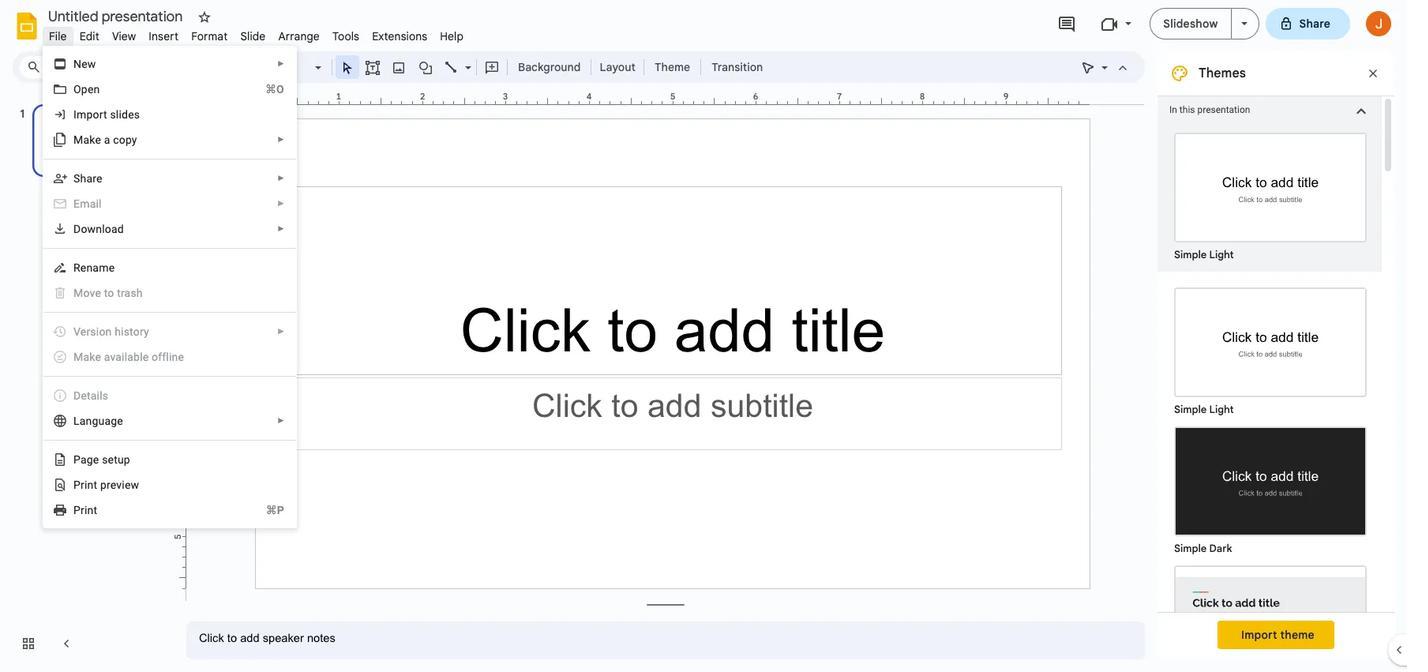 Task type: describe. For each thing, give the bounding box(es) containing it.
t
[[104, 287, 108, 299]]

details b element
[[73, 389, 113, 402]]

s hare
[[73, 172, 102, 185]]

setup
[[102, 453, 130, 466]]

1 simple light from the top
[[1175, 248, 1234, 261]]

import slides z element
[[73, 108, 145, 121]]

a
[[104, 134, 110, 146]]

rename r element
[[73, 261, 120, 274]]

pre
[[100, 479, 116, 491]]

theme button
[[648, 55, 698, 79]]

⌘o
[[265, 83, 284, 96]]

insert
[[149, 29, 179, 43]]

1 simple from the top
[[1175, 248, 1207, 261]]

⌘o element
[[246, 81, 284, 97]]

help
[[440, 29, 464, 43]]

background button
[[511, 55, 588, 79]]

e
[[73, 198, 80, 210]]

Simple Dark radio
[[1167, 419, 1375, 558]]

Rename text field
[[43, 6, 192, 25]]

email e element
[[73, 198, 106, 210]]

print p element
[[73, 504, 102, 517]]

mode and view toolbar
[[1076, 51, 1136, 83]]

open o element
[[73, 83, 105, 96]]

help menu item
[[434, 27, 470, 46]]

move to trash t element
[[73, 287, 148, 299]]

make
[[73, 134, 101, 146]]

menu item containing version
[[53, 324, 285, 340]]

presentation
[[1198, 104, 1251, 115]]

available
[[104, 351, 149, 363]]

presentation options image
[[1242, 22, 1248, 25]]

anguage
[[80, 415, 123, 427]]

view menu item
[[106, 27, 142, 46]]

Star checkbox
[[194, 6, 216, 28]]

istory
[[121, 325, 149, 338]]

mail
[[80, 198, 102, 210]]

transition
[[712, 60, 763, 74]]

menu item containing move
[[53, 285, 284, 301]]

move t o trash
[[73, 287, 143, 299]]

p rint
[[73, 504, 97, 517]]

transition button
[[705, 55, 770, 79]]

► for mail
[[277, 199, 285, 208]]

simple dark
[[1175, 542, 1233, 555]]

import for import theme
[[1242, 628, 1278, 642]]

6 ► from the top
[[277, 327, 285, 336]]

g
[[87, 453, 93, 466]]

► for hare
[[277, 174, 285, 182]]

slideshow
[[1164, 17, 1219, 31]]

⌘p
[[266, 504, 284, 517]]

l anguage
[[73, 415, 123, 427]]

menu bar banner
[[0, 0, 1408, 672]]

menu item containing ma
[[53, 349, 284, 365]]

ew
[[82, 58, 96, 70]]

ma
[[73, 351, 89, 363]]

Menus field
[[20, 56, 99, 78]]

2 simple from the top
[[1175, 403, 1207, 416]]

themes application
[[0, 0, 1408, 672]]

e mail
[[73, 198, 102, 210]]

tools menu item
[[326, 27, 366, 46]]

v
[[116, 479, 122, 491]]

menu item containing e
[[53, 196, 285, 212]]

c
[[113, 134, 119, 146]]

option group inside themes section
[[1158, 272, 1383, 672]]

this
[[1180, 104, 1196, 115]]

ename
[[80, 261, 115, 274]]

ma k e available offline
[[73, 351, 184, 363]]

language l element
[[73, 415, 128, 427]]

insert image image
[[390, 56, 408, 78]]

download d element
[[73, 223, 129, 235]]

o pen
[[73, 83, 100, 96]]

dark
[[1210, 542, 1233, 555]]

k
[[89, 351, 95, 363]]

version
[[73, 325, 112, 338]]

in
[[1170, 104, 1178, 115]]

file menu item
[[43, 27, 73, 46]]

slide
[[240, 29, 266, 43]]

⌘p element
[[247, 502, 284, 518]]

arrange menu item
[[272, 27, 326, 46]]

opy
[[119, 134, 137, 146]]

l
[[73, 415, 80, 427]]

view
[[112, 29, 136, 43]]

layout button
[[595, 55, 641, 79]]

move
[[73, 287, 101, 299]]

o
[[108, 287, 114, 299]]

► for ownload
[[277, 224, 285, 233]]

s
[[73, 172, 80, 185]]

e for k
[[95, 351, 101, 363]]

new n element
[[73, 58, 101, 70]]

Streamline radio
[[1167, 558, 1375, 672]]



Task type: locate. For each thing, give the bounding box(es) containing it.
e
[[95, 351, 101, 363], [93, 453, 99, 466]]

r
[[73, 261, 80, 274]]

3 menu item from the top
[[53, 324, 285, 340]]

► for anguage
[[277, 416, 285, 425]]

simple
[[1175, 248, 1207, 261], [1175, 403, 1207, 416], [1175, 542, 1207, 555]]

import
[[73, 108, 107, 121], [1242, 628, 1278, 642]]

e right pa
[[93, 453, 99, 466]]

2 simple light radio from the top
[[1167, 280, 1375, 672]]

slideshow button
[[1151, 8, 1232, 40]]

►
[[277, 59, 285, 68], [277, 135, 285, 144], [277, 174, 285, 182], [277, 199, 285, 208], [277, 224, 285, 233], [277, 327, 285, 336], [277, 416, 285, 425]]

n
[[73, 58, 82, 70]]

7 ► from the top
[[277, 416, 285, 425]]

p
[[73, 504, 81, 517]]

arrange
[[278, 29, 320, 43]]

share
[[1300, 17, 1331, 31]]

2 light from the top
[[1210, 403, 1234, 416]]

extensions
[[372, 29, 428, 43]]

rint
[[81, 504, 97, 517]]

layout
[[600, 60, 636, 74]]

iew
[[122, 479, 139, 491]]

background
[[518, 60, 581, 74]]

5 ► from the top
[[277, 224, 285, 233]]

3 simple from the top
[[1175, 542, 1207, 555]]

themes
[[1199, 66, 1246, 81]]

version history h element
[[73, 325, 154, 338]]

0 vertical spatial light
[[1210, 248, 1234, 261]]

1 horizontal spatial import
[[1242, 628, 1278, 642]]

menu bar containing file
[[43, 21, 470, 47]]

1 vertical spatial simple light
[[1175, 403, 1234, 416]]

1 simple light radio from the top
[[1167, 125, 1375, 264]]

page setup g element
[[73, 453, 135, 466]]

0 vertical spatial simple light radio
[[1167, 125, 1375, 264]]

details menu item
[[53, 388, 284, 404]]

simple light
[[1175, 248, 1234, 261], [1175, 403, 1234, 416]]

edit menu item
[[73, 27, 106, 46]]

ownload
[[81, 223, 124, 235]]

d
[[73, 223, 81, 235]]

print
[[73, 479, 97, 491]]

make a copy c element
[[73, 134, 142, 146]]

1 light from the top
[[1210, 248, 1234, 261]]

import slides
[[73, 108, 140, 121]]

1 vertical spatial light
[[1210, 403, 1234, 416]]

o
[[73, 83, 81, 96]]

shape image
[[417, 56, 435, 78]]

menu item up offline
[[53, 324, 285, 340]]

in this presentation
[[1170, 104, 1251, 115]]

Zoom text field
[[269, 56, 313, 78]]

menu
[[21, 0, 297, 672]]

pa g e setup
[[73, 453, 130, 466]]

share s element
[[73, 172, 107, 185]]

import for import slides
[[73, 108, 107, 121]]

r ename
[[73, 261, 115, 274]]

light inside option group
[[1210, 403, 1234, 416]]

pa
[[73, 453, 87, 466]]

2 vertical spatial simple
[[1175, 542, 1207, 555]]

streamline image
[[1176, 567, 1366, 672]]

simple light radio inside option group
[[1167, 280, 1375, 672]]

trash
[[117, 287, 143, 299]]

share button
[[1266, 8, 1351, 40]]

0 vertical spatial simple
[[1175, 248, 1207, 261]]

theme
[[655, 60, 691, 74]]

extensions menu item
[[366, 27, 434, 46]]

3 ► from the top
[[277, 174, 285, 182]]

h
[[115, 325, 121, 338]]

themes section
[[1158, 51, 1395, 672]]

tools
[[333, 29, 360, 43]]

version h istory
[[73, 325, 149, 338]]

menu bar
[[43, 21, 470, 47]]

e right ma
[[95, 351, 101, 363]]

hare
[[80, 172, 102, 185]]

1 vertical spatial simple light radio
[[1167, 280, 1375, 672]]

edit
[[80, 29, 99, 43]]

1 vertical spatial simple
[[1175, 403, 1207, 416]]

file
[[49, 29, 67, 43]]

4 menu item from the top
[[53, 349, 284, 365]]

details
[[73, 389, 108, 402]]

menu bar inside the menu bar "banner"
[[43, 21, 470, 47]]

offline
[[152, 351, 184, 363]]

main toolbar
[[98, 55, 771, 79]]

navigation
[[0, 89, 174, 672]]

► for ew
[[277, 59, 285, 68]]

0 vertical spatial e
[[95, 351, 101, 363]]

import inside "button"
[[1242, 628, 1278, 642]]

insert menu item
[[142, 27, 185, 46]]

print pre v iew
[[73, 479, 139, 491]]

simple light inside option group
[[1175, 403, 1234, 416]]

menu item up details menu item
[[53, 349, 284, 365]]

format menu item
[[185, 27, 234, 46]]

1 vertical spatial e
[[93, 453, 99, 466]]

navigation inside themes 'application'
[[0, 89, 174, 672]]

make available offline k element
[[73, 351, 189, 363]]

1 ► from the top
[[277, 59, 285, 68]]

menu containing n
[[21, 0, 297, 672]]

pen
[[81, 83, 100, 96]]

menu item up ownload
[[53, 196, 285, 212]]

Simple Light radio
[[1167, 125, 1375, 264], [1167, 280, 1375, 672]]

print preview v element
[[73, 479, 144, 491]]

option group containing simple light
[[1158, 272, 1383, 672]]

d ownload
[[73, 223, 124, 235]]

1 menu item from the top
[[53, 196, 285, 212]]

0 vertical spatial simple light
[[1175, 248, 1234, 261]]

import theme
[[1242, 628, 1315, 642]]

0 vertical spatial import
[[73, 108, 107, 121]]

menu item
[[53, 196, 285, 212], [53, 285, 284, 301], [53, 324, 285, 340], [53, 349, 284, 365]]

0 horizontal spatial import
[[73, 108, 107, 121]]

option group
[[1158, 272, 1383, 672]]

4 ► from the top
[[277, 199, 285, 208]]

2 simple light from the top
[[1175, 403, 1234, 416]]

import left theme
[[1242, 628, 1278, 642]]

in this presentation tab
[[1158, 96, 1383, 125]]

slide menu item
[[234, 27, 272, 46]]

slides
[[110, 108, 140, 121]]

import down pen
[[73, 108, 107, 121]]

simple inside option
[[1175, 542, 1207, 555]]

format
[[191, 29, 228, 43]]

import theme button
[[1218, 621, 1335, 649]]

light
[[1210, 248, 1234, 261], [1210, 403, 1234, 416]]

2 menu item from the top
[[53, 285, 284, 301]]

e for g
[[93, 453, 99, 466]]

menu item up istory
[[53, 285, 284, 301]]

Zoom field
[[266, 56, 329, 79]]

2 ► from the top
[[277, 135, 285, 144]]

make a c opy
[[73, 134, 137, 146]]

1 vertical spatial import
[[1242, 628, 1278, 642]]

theme
[[1281, 628, 1315, 642]]

n ew
[[73, 58, 96, 70]]



Task type: vqa. For each thing, say whether or not it's contained in the screenshot.


